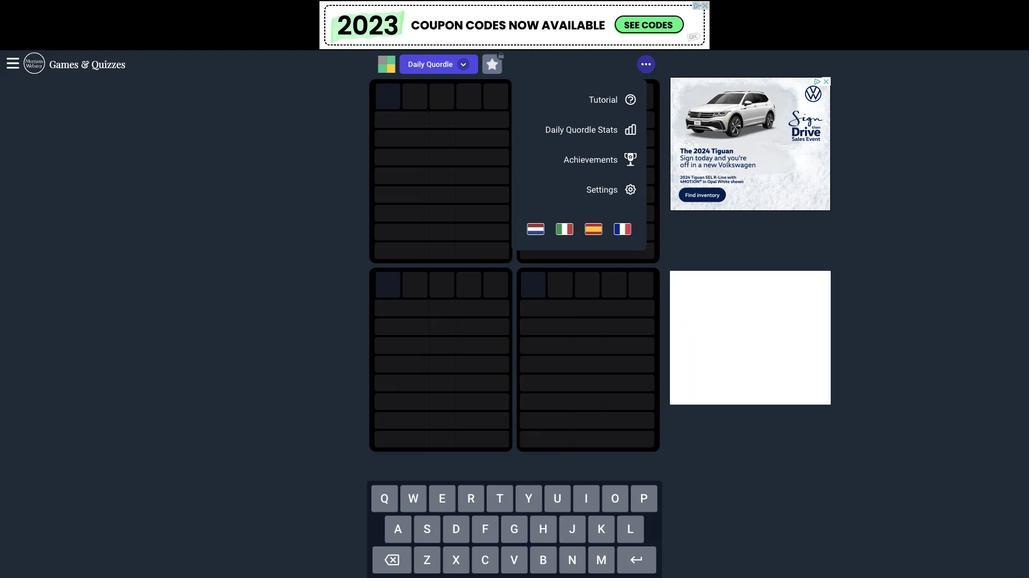 Task type: vqa. For each thing, say whether or not it's contained in the screenshot.
Merriam Webster IMAGE
no



Task type: locate. For each thing, give the bounding box(es) containing it.
row 4. future guess. row for row 5. future guess. row for game board 2 table's row 8. future guess. row row 3. future guess. row
[[520, 148, 655, 167]]

daily up achievements
[[545, 125, 564, 135]]

row 6. future guess. row for row 5. future guess. row for game board 2 table's row 8. future guess. row
[[520, 185, 655, 204]]

daily for daily quordle
[[408, 60, 425, 69]]

row 2. future guess. row
[[375, 110, 509, 129], [520, 110, 655, 129], [375, 299, 509, 318], [520, 299, 655, 318]]

x button
[[443, 547, 470, 575]]

h
[[539, 523, 548, 537]]

row 6. future guess. row
[[375, 185, 509, 204], [520, 185, 655, 204], [375, 374, 509, 393], [520, 374, 655, 393]]

daily quordle stats image
[[624, 123, 637, 136]]

w
[[408, 492, 419, 506]]

row 1. current guess . row for row 5. future guess. row corresponding to game board 4 table's row 8. future guess. row row 3. future guess. row the 'row 2. future guess.' row
[[520, 271, 655, 299]]

quordle left the stats
[[566, 125, 596, 135]]

row 2. future guess. row for row 8. future guess. row related to game board 3 table's row 5. future guess. row's row 3. future guess. row
[[375, 299, 509, 318]]

row 4. future guess. row
[[375, 148, 509, 167], [520, 148, 655, 167], [375, 337, 509, 355], [520, 337, 655, 355]]

1 horizontal spatial quordle
[[566, 125, 596, 135]]

daily right quordle link
[[408, 60, 425, 69]]

q
[[380, 492, 389, 506]]

a button
[[385, 517, 412, 544]]

q button
[[372, 486, 398, 513]]

0 horizontal spatial daily
[[408, 60, 425, 69]]

row 6. future guess. row inside "game board 1" table
[[375, 185, 509, 204]]

v button
[[501, 547, 528, 575]]

quordle
[[427, 60, 453, 69], [566, 125, 596, 135]]

daily
[[408, 60, 425, 69], [545, 125, 564, 135]]

achievements
[[564, 155, 618, 165]]

daily for daily quordle stats
[[545, 125, 564, 135]]

0 vertical spatial daily
[[408, 60, 425, 69]]

i
[[585, 492, 588, 506]]

u
[[554, 492, 561, 506]]

1 horizontal spatial daily
[[545, 125, 564, 135]]

quordle right quordle link
[[427, 60, 453, 69]]

row 2. future guess. row for row 3. future guess. row corresponding to row 5. future guess. row corresponding to "game board 1" table's row 8. future guess. row
[[375, 110, 509, 129]]

row 7. future guess. row for row 8. future guess. row related to game board 3 table
[[375, 393, 509, 412]]

1 vertical spatial quordle
[[566, 125, 596, 135]]

i button
[[573, 486, 600, 513]]

z
[[424, 554, 431, 568]]

keyboard row 1 row
[[369, 484, 660, 514]]

game board 2 table
[[517, 79, 660, 264]]

settings
[[587, 185, 618, 195]]

quordle inside dropdown button
[[427, 60, 453, 69]]

r
[[467, 492, 475, 506]]

row 6. future guess. row inside game board 2 table
[[520, 185, 655, 204]]

row 9. future guess. row for game board 4 table's row 8. future guess. row
[[520, 430, 655, 449]]

1 vertical spatial advertisement region
[[670, 77, 831, 211]]

k
[[598, 523, 605, 537]]

row 4. future guess. row inside game board 2 table
[[520, 148, 655, 167]]

row 6. future guess. row inside game board 4 table
[[520, 374, 655, 393]]

row 7. future guess. row for game board 2 table's row 8. future guess. row
[[520, 204, 655, 223]]

1 vertical spatial daily
[[545, 125, 564, 135]]

0 horizontal spatial quordle
[[427, 60, 453, 69]]

p button
[[631, 486, 658, 513]]

backspace key image
[[385, 553, 399, 568]]

f button
[[472, 517, 499, 544]]

l button
[[617, 517, 644, 544]]

row 4. future guess. row for row 8. future guess. row related to game board 3 table's row 5. future guess. row's row 3. future guess. row
[[375, 337, 509, 355]]

row 2. future guess. row for row 5. future guess. row for game board 2 table's row 8. future guess. row row 3. future guess. row
[[520, 110, 655, 129]]

a
[[394, 523, 402, 537]]

w button
[[400, 486, 427, 513]]

m button
[[588, 547, 615, 575]]

0 vertical spatial quordle
[[427, 60, 453, 69]]

quordle for daily quordle stats
[[566, 125, 596, 135]]

row 3. future guess. row for row 5. future guess. row corresponding to "game board 1" table's row 8. future guess. row
[[375, 129, 509, 148]]

row 3. future guess. row
[[375, 129, 509, 148], [520, 129, 655, 148], [375, 318, 509, 337], [520, 318, 655, 337]]

row 7. future guess. row
[[375, 204, 509, 223], [520, 204, 655, 223], [375, 393, 509, 412], [520, 393, 655, 412]]

row 4. future guess. row inside "game board 1" table
[[375, 148, 509, 167]]

daily quordle stats
[[545, 125, 618, 135]]

daily inside dropdown button
[[408, 60, 425, 69]]

tutorial
[[589, 95, 618, 105]]

row 8. future guess. row for "game board 1" table
[[375, 223, 509, 242]]

row 4. future guess. row inside game board 3 table
[[375, 337, 509, 355]]

row 1. current guess . row
[[375, 83, 509, 110], [520, 83, 655, 110], [375, 271, 509, 299], [520, 271, 655, 299]]

y button
[[516, 486, 542, 513]]

advertisement region
[[320, 1, 710, 49], [670, 77, 831, 211], [670, 271, 831, 405]]

row 9. future guess. row
[[375, 242, 509, 261], [520, 242, 655, 261], [375, 430, 509, 449], [520, 430, 655, 449]]

row 9. future guess. row for "game board 1" table's row 8. future guess. row
[[375, 242, 509, 261]]

backspace key button
[[373, 547, 412, 575]]

row 8. future guess. row
[[375, 223, 509, 242], [520, 223, 655, 242], [375, 412, 509, 430], [520, 412, 655, 430]]

row 5. future guess. row for game board 4 table's row 8. future guess. row
[[520, 355, 655, 374]]

quordle español image
[[586, 224, 602, 235]]

o
[[611, 492, 619, 506]]

row 6. future guess. row inside game board 3 table
[[375, 374, 509, 393]]

o button
[[602, 486, 629, 513]]

row 3. future guess. row for row 5. future guess. row for game board 2 table's row 8. future guess. row
[[520, 129, 655, 148]]

quordle nederlands image
[[528, 224, 544, 235]]

keyboard row 3 row
[[369, 545, 660, 576]]

games
[[49, 57, 79, 70]]

b
[[540, 554, 547, 568]]

g button
[[501, 517, 528, 544]]

row 4. future guess. row inside game board 4 table
[[520, 337, 655, 355]]

row 7. future guess. row for game board 4 table's row 8. future guess. row
[[520, 393, 655, 412]]

n
[[568, 554, 577, 568]]

row 5. future guess. row
[[375, 167, 509, 185], [520, 167, 655, 185], [375, 355, 509, 374], [520, 355, 655, 374]]

l
[[627, 523, 634, 537]]

j
[[569, 523, 576, 537]]

games & quizzes
[[49, 57, 125, 70]]

row 6. future guess. row for row 8. future guess. row related to game board 3 table's row 5. future guess. row
[[375, 374, 509, 393]]



Task type: describe. For each thing, give the bounding box(es) containing it.
t button
[[487, 486, 514, 513]]

enter key button
[[617, 547, 657, 575]]

e button
[[429, 486, 456, 513]]

c
[[481, 554, 489, 568]]

h button
[[530, 517, 557, 544]]

k button
[[588, 517, 615, 544]]

row 5. future guess. row for game board 2 table's row 8. future guess. row
[[520, 167, 655, 185]]

row 3. future guess. row for row 5. future guess. row corresponding to game board 4 table's row 8. future guess. row
[[520, 318, 655, 337]]

keyboard table
[[367, 482, 662, 579]]

d button
[[443, 517, 470, 544]]

quordle italiano image
[[557, 224, 573, 235]]

g
[[510, 523, 518, 537]]

enter key image
[[629, 553, 644, 568]]

nederlands link
[[521, 218, 550, 241]]

row 2. future guess. row for row 5. future guess. row corresponding to game board 4 table's row 8. future guess. row row 3. future guess. row
[[520, 299, 655, 318]]

f
[[482, 523, 489, 537]]

p
[[640, 492, 648, 506]]

game boards row 1 element
[[367, 77, 662, 266]]

row 1. current guess . row for the 'row 2. future guess.' row corresponding to row 3. future guess. row corresponding to row 5. future guess. row corresponding to "game board 1" table's row 8. future guess. row
[[375, 83, 509, 110]]

row 9. future guess. row for row 8. future guess. row related to game board 3 table
[[375, 430, 509, 449]]

j button
[[559, 517, 586, 544]]

b button
[[530, 547, 557, 575]]

s button
[[414, 517, 441, 544]]

game board 1 table
[[369, 79, 512, 264]]

v
[[511, 554, 518, 568]]

z button
[[414, 547, 441, 575]]

games & quizzes link
[[49, 57, 125, 71]]

r button
[[458, 486, 485, 513]]

achievements image
[[624, 153, 637, 166]]

s
[[424, 523, 431, 537]]

x
[[453, 554, 460, 568]]

n button
[[559, 547, 586, 575]]

row 8. future guess. row for game board 4 table
[[520, 412, 655, 430]]

row 7. future guess. row for "game board 1" table's row 8. future guess. row
[[375, 204, 509, 223]]

d
[[452, 523, 460, 537]]

daily quordle button
[[400, 55, 478, 74]]

quordle français image
[[615, 224, 631, 235]]

row 6. future guess. row for row 5. future guess. row corresponding to game board 4 table's row 8. future guess. row
[[520, 374, 655, 393]]

c button
[[472, 547, 499, 575]]

game board 3 table
[[369, 268, 512, 452]]

quordle link
[[378, 56, 395, 73]]

quordle for daily quordle
[[427, 60, 453, 69]]

row 9. future guess. row for game board 2 table's row 8. future guess. row
[[520, 242, 655, 261]]

row 8. future guess. row for game board 3 table
[[375, 412, 509, 430]]

tutorial image
[[624, 93, 637, 106]]

stats
[[598, 125, 618, 135]]

row 6. future guess. row for row 5. future guess. row corresponding to "game board 1" table's row 8. future guess. row
[[375, 185, 509, 204]]

open more options dropdown image
[[637, 55, 655, 73]]

quizzes
[[92, 57, 125, 70]]

settings image
[[624, 183, 637, 196]]

français link
[[608, 218, 637, 241]]

row 4. future guess. row for row 5. future guess. row corresponding to game board 4 table's row 8. future guess. row row 3. future guess. row
[[520, 337, 655, 355]]

game boards row 2 element
[[367, 266, 662, 455]]

t
[[496, 492, 504, 506]]

row 4. future guess. row for row 3. future guess. row corresponding to row 5. future guess. row corresponding to "game board 1" table's row 8. future guess. row
[[375, 148, 509, 167]]

game board 4 table
[[517, 268, 660, 452]]

&
[[81, 57, 89, 70]]

daily quordle
[[408, 60, 453, 69]]

u button
[[545, 486, 571, 513]]

row 1. current guess . row for row 5. future guess. row for game board 2 table's row 8. future guess. row row 3. future guess. row's the 'row 2. future guess.' row
[[520, 83, 655, 110]]

italiano link
[[550, 218, 579, 241]]

quordle image
[[378, 56, 395, 73]]

español link
[[579, 218, 608, 241]]

game boards element
[[367, 77, 662, 468]]

2 vertical spatial advertisement region
[[670, 271, 831, 405]]

keyboard row 2 row
[[369, 514, 660, 545]]

y
[[525, 492, 532, 506]]

e
[[439, 492, 446, 506]]

row 5. future guess. row for row 8. future guess. row related to game board 3 table
[[375, 355, 509, 374]]

row 3. future guess. row for row 8. future guess. row related to game board 3 table's row 5. future guess. row
[[375, 318, 509, 337]]

row 8. future guess. row for game board 2 table
[[520, 223, 655, 242]]

m
[[596, 554, 607, 568]]

0 vertical spatial advertisement region
[[320, 1, 710, 49]]

row 1. current guess . row for the 'row 2. future guess.' row for row 8. future guess. row related to game board 3 table's row 5. future guess. row's row 3. future guess. row
[[375, 271, 509, 299]]

row 5. future guess. row for "game board 1" table's row 8. future guess. row
[[375, 167, 509, 185]]



